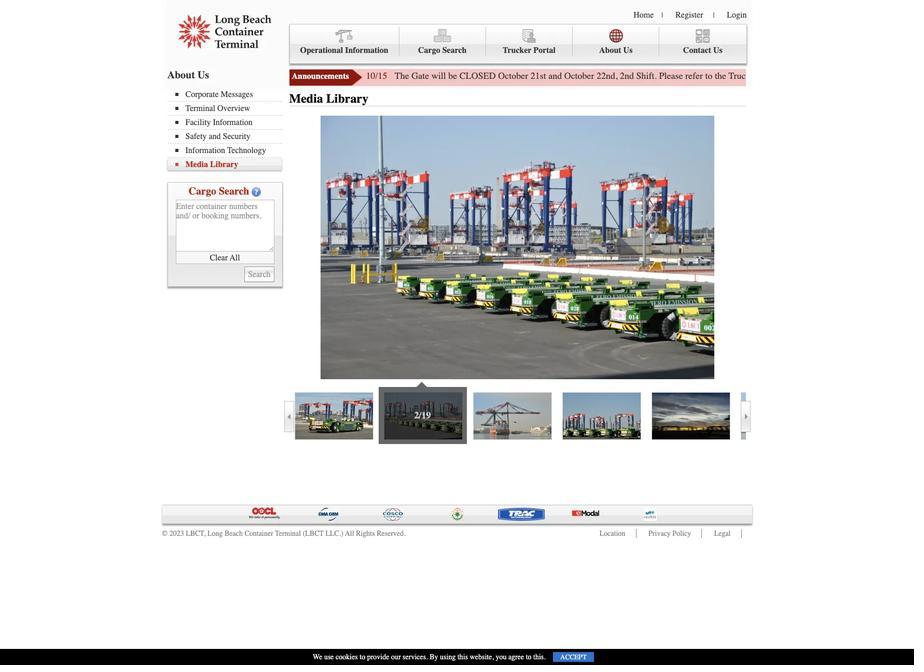 Task type: vqa. For each thing, say whether or not it's contained in the screenshot.
and
yes



Task type: locate. For each thing, give the bounding box(es) containing it.
None submit
[[244, 267, 274, 282]]

1 horizontal spatial us
[[624, 46, 633, 55]]

and
[[549, 70, 562, 81], [209, 132, 221, 141]]

1 vertical spatial menu bar
[[167, 89, 287, 172]]

gate right truck at the right of page
[[753, 70, 771, 81]]

(lbct
[[303, 529, 324, 538]]

to left the
[[706, 70, 713, 81]]

1 horizontal spatial october
[[564, 70, 595, 81]]

0 vertical spatial about
[[599, 46, 622, 55]]

hours
[[773, 70, 796, 81]]

0 vertical spatial search
[[443, 46, 467, 55]]

about up the 22nd,
[[599, 46, 622, 55]]

further
[[849, 70, 875, 81]]

cargo down the media library link
[[189, 185, 216, 197]]

1 horizontal spatial about us
[[599, 46, 633, 55]]

0 horizontal spatial media
[[186, 160, 208, 169]]

search up be
[[443, 46, 467, 55]]

0 horizontal spatial search
[[219, 185, 249, 197]]

all inside button
[[230, 253, 240, 262]]

1 vertical spatial media
[[186, 160, 208, 169]]

cargo search link
[[399, 27, 486, 56]]

information up 10/15
[[345, 46, 389, 55]]

our
[[391, 653, 401, 662]]

2 october from the left
[[564, 70, 595, 81]]

menu bar containing operational information
[[289, 24, 747, 64]]

0 horizontal spatial gate
[[412, 70, 429, 81]]

0 horizontal spatial all
[[230, 253, 240, 262]]

safety and security link
[[175, 132, 282, 141]]

and right 21st
[[549, 70, 562, 81]]

information down the safety
[[186, 146, 225, 155]]

cargo up will at the top left of the page
[[418, 46, 440, 55]]

reserved.
[[377, 529, 406, 538]]

location
[[600, 529, 626, 538]]

gate right the
[[412, 70, 429, 81]]

and right the safety
[[209, 132, 221, 141]]

about us up the 22nd,
[[599, 46, 633, 55]]

about
[[599, 46, 622, 55], [167, 69, 195, 81]]

media library link
[[175, 160, 282, 169]]

library down announcements
[[326, 91, 369, 106]]

2 vertical spatial information
[[186, 146, 225, 155]]

clear
[[210, 253, 228, 262]]

contact us
[[683, 46, 723, 55]]

| right home
[[662, 11, 663, 20]]

october left the 22nd,
[[564, 70, 595, 81]]

0 horizontal spatial menu bar
[[167, 89, 287, 172]]

terminal
[[186, 104, 215, 113], [275, 529, 301, 538]]

lbct,
[[186, 529, 206, 538]]

1 horizontal spatial terminal
[[275, 529, 301, 538]]

search
[[443, 46, 467, 55], [219, 185, 249, 197]]

location link
[[600, 529, 626, 538]]

|
[[662, 11, 663, 20], [713, 11, 715, 20]]

media down announcements
[[289, 91, 323, 106]]

this.
[[534, 653, 546, 662]]

beach
[[225, 529, 243, 538]]

us right contact
[[714, 46, 723, 55]]

1 horizontal spatial media
[[289, 91, 323, 106]]

1 vertical spatial and
[[209, 132, 221, 141]]

us
[[624, 46, 633, 55], [714, 46, 723, 55], [198, 69, 209, 81]]

gate
[[412, 70, 429, 81], [753, 70, 771, 81]]

us for contact us link on the top
[[714, 46, 723, 55]]

about us link
[[573, 27, 660, 56]]

terminal down corporate
[[186, 104, 215, 113]]

we
[[313, 653, 322, 662]]

and inside corporate messages terminal overview facility information safety and security information technology media library
[[209, 132, 221, 141]]

1 vertical spatial about us
[[167, 69, 209, 81]]

1 october from the left
[[498, 70, 528, 81]]

accept
[[560, 653, 587, 661]]

please
[[659, 70, 683, 81]]

about us up corporate
[[167, 69, 209, 81]]

1 vertical spatial library
[[210, 160, 238, 169]]

1 horizontal spatial cargo search
[[418, 46, 467, 55]]

0 vertical spatial cargo
[[418, 46, 440, 55]]

menu bar
[[289, 24, 747, 64], [167, 89, 287, 172]]

1 vertical spatial terminal
[[275, 529, 301, 538]]

terminal left (lbct
[[275, 529, 301, 538]]

be
[[448, 70, 457, 81]]

0 horizontal spatial october
[[498, 70, 528, 81]]

Enter container numbers and/ or booking numbers.  text field
[[176, 200, 274, 252]]

0 vertical spatial menu bar
[[289, 24, 747, 64]]

trucker
[[503, 46, 532, 55]]

corporate messages link
[[175, 90, 282, 99]]

clear all button
[[176, 252, 274, 264]]

library down information technology link
[[210, 160, 238, 169]]

october
[[498, 70, 528, 81], [564, 70, 595, 81]]

1 vertical spatial about
[[167, 69, 195, 81]]

1 vertical spatial all
[[345, 529, 354, 538]]

0 horizontal spatial about us
[[167, 69, 209, 81]]

0 vertical spatial cargo search
[[418, 46, 467, 55]]

©
[[162, 529, 168, 538]]

information
[[345, 46, 389, 55], [213, 118, 253, 127], [186, 146, 225, 155]]

1 vertical spatial information
[[213, 118, 253, 127]]

1 horizontal spatial search
[[443, 46, 467, 55]]

0 vertical spatial all
[[230, 253, 240, 262]]

media down the safety
[[186, 160, 208, 169]]

cargo search
[[418, 46, 467, 55], [189, 185, 249, 197]]

2023
[[170, 529, 184, 538]]

all right the clear
[[230, 253, 240, 262]]

clear all
[[210, 253, 240, 262]]

22nd,
[[597, 70, 618, 81]]

all right llc.)
[[345, 529, 354, 538]]

cargo search inside cargo search 'link'
[[418, 46, 467, 55]]

1 horizontal spatial to
[[526, 653, 532, 662]]

menu bar containing corporate messages
[[167, 89, 287, 172]]

contact
[[683, 46, 712, 55]]

to left the provide
[[360, 653, 365, 662]]

rights
[[356, 529, 375, 538]]

register
[[676, 10, 703, 20]]

website,
[[470, 653, 494, 662]]

0 vertical spatial about us
[[599, 46, 633, 55]]

closed
[[460, 70, 496, 81]]

october left 21st
[[498, 70, 528, 81]]

privacy
[[649, 529, 671, 538]]

0 vertical spatial and
[[549, 70, 562, 81]]

all
[[230, 253, 240, 262], [345, 529, 354, 538]]

1 horizontal spatial cargo
[[418, 46, 440, 55]]

about us
[[599, 46, 633, 55], [167, 69, 209, 81]]

0 horizontal spatial and
[[209, 132, 221, 141]]

login link
[[727, 10, 747, 20]]

1 horizontal spatial gate
[[753, 70, 771, 81]]

cargo search up will at the top left of the page
[[418, 46, 467, 55]]

information down overview
[[213, 118, 253, 127]]

1 vertical spatial cargo
[[189, 185, 216, 197]]

1 horizontal spatial library
[[326, 91, 369, 106]]

page
[[816, 70, 834, 81]]

container
[[245, 529, 273, 538]]

overview
[[217, 104, 250, 113]]

to
[[706, 70, 713, 81], [360, 653, 365, 662], [526, 653, 532, 662]]

10/15
[[366, 70, 387, 81]]

0 horizontal spatial terminal
[[186, 104, 215, 113]]

0 horizontal spatial cargo search
[[189, 185, 249, 197]]

1 horizontal spatial |
[[713, 11, 715, 20]]

search down the media library link
[[219, 185, 249, 197]]

to left this.
[[526, 653, 532, 662]]

© 2023 lbct, long beach container terminal (lbct llc.) all rights reserved.
[[162, 529, 406, 538]]

cargo
[[418, 46, 440, 55], [189, 185, 216, 197]]

2 horizontal spatial us
[[714, 46, 723, 55]]

1 vertical spatial cargo search
[[189, 185, 249, 197]]

0 horizontal spatial us
[[198, 69, 209, 81]]

1 | from the left
[[662, 11, 663, 20]]

us up corporate
[[198, 69, 209, 81]]

| left login link
[[713, 11, 715, 20]]

information technology link
[[175, 146, 282, 155]]

web
[[798, 70, 814, 81]]

2 | from the left
[[713, 11, 715, 20]]

about up corporate
[[167, 69, 195, 81]]

facility
[[186, 118, 211, 127]]

us up 2nd
[[624, 46, 633, 55]]

0 vertical spatial terminal
[[186, 104, 215, 113]]

portal
[[534, 46, 556, 55]]

search inside cargo search 'link'
[[443, 46, 467, 55]]

shift.
[[637, 70, 657, 81]]

0 horizontal spatial |
[[662, 11, 663, 20]]

cargo search down the media library link
[[189, 185, 249, 197]]

0 horizontal spatial library
[[210, 160, 238, 169]]

0 vertical spatial media
[[289, 91, 323, 106]]

1 horizontal spatial menu bar
[[289, 24, 747, 64]]

agree
[[509, 653, 524, 662]]

1 horizontal spatial about
[[599, 46, 622, 55]]

0 horizontal spatial to
[[360, 653, 365, 662]]



Task type: describe. For each thing, give the bounding box(es) containing it.
terminal overview link
[[175, 104, 282, 113]]

facility information link
[[175, 118, 282, 127]]

1 horizontal spatial all
[[345, 529, 354, 538]]

login
[[727, 10, 747, 20]]

privacy policy
[[649, 529, 691, 538]]

media inside corporate messages terminal overview facility information safety and security information technology media library
[[186, 160, 208, 169]]

the
[[715, 70, 727, 81]]

2/19
[[414, 410, 431, 421]]

register link
[[676, 10, 703, 20]]

1 vertical spatial search
[[219, 185, 249, 197]]

policy
[[673, 529, 691, 538]]

detail
[[895, 70, 914, 81]]

operational information link
[[290, 27, 399, 56]]

for
[[836, 70, 847, 81]]

using
[[440, 653, 456, 662]]

corporate
[[186, 90, 219, 99]]

messages
[[221, 90, 253, 99]]

refer
[[686, 70, 703, 81]]

terminal inside corporate messages terminal overview facility information safety and security information technology media library
[[186, 104, 215, 113]]

10/15 the gate will be closed october 21st and october 22nd, 2nd shift. please refer to the truck gate hours web page for further gate detail
[[366, 70, 914, 81]]

corporate messages terminal overview facility information safety and security information technology media library
[[186, 90, 266, 169]]

will
[[432, 70, 446, 81]]

media library
[[289, 91, 369, 106]]

use
[[324, 653, 334, 662]]

technology
[[227, 146, 266, 155]]

cookies
[[336, 653, 358, 662]]

0 horizontal spatial cargo
[[189, 185, 216, 197]]

home
[[634, 10, 654, 20]]

by
[[430, 653, 438, 662]]

0 vertical spatial library
[[326, 91, 369, 106]]

operational information
[[300, 46, 389, 55]]

cargo inside 'link'
[[418, 46, 440, 55]]

privacy policy link
[[649, 529, 691, 538]]

home link
[[634, 10, 654, 20]]

2 horizontal spatial to
[[706, 70, 713, 81]]

announcements
[[292, 72, 349, 81]]

1 horizontal spatial and
[[549, 70, 562, 81]]

security
[[223, 132, 251, 141]]

library inside corporate messages terminal overview facility information safety and security information technology media library
[[210, 160, 238, 169]]

trucker portal
[[503, 46, 556, 55]]

1 gate from the left
[[412, 70, 429, 81]]

truck
[[729, 70, 751, 81]]

legal
[[714, 529, 731, 538]]

trucker portal link
[[486, 27, 573, 56]]

about us inside about us link
[[599, 46, 633, 55]]

we use cookies to provide our services. by using this website, you agree to this.
[[313, 653, 546, 662]]

2 gate from the left
[[753, 70, 771, 81]]

legal link
[[714, 529, 731, 538]]

us for about us link
[[624, 46, 633, 55]]

0 horizontal spatial about
[[167, 69, 195, 81]]

operational
[[300, 46, 343, 55]]

you
[[496, 653, 507, 662]]

the
[[395, 70, 409, 81]]

llc.)
[[326, 529, 344, 538]]

provide
[[367, 653, 389, 662]]

21st
[[531, 70, 546, 81]]

long
[[208, 529, 223, 538]]

2nd
[[620, 70, 634, 81]]

0 vertical spatial information
[[345, 46, 389, 55]]

safety
[[186, 132, 207, 141]]

gate
[[877, 70, 893, 81]]

services.
[[403, 653, 428, 662]]

contact us link
[[660, 27, 746, 56]]

accept button
[[553, 652, 594, 662]]

this
[[458, 653, 468, 662]]



